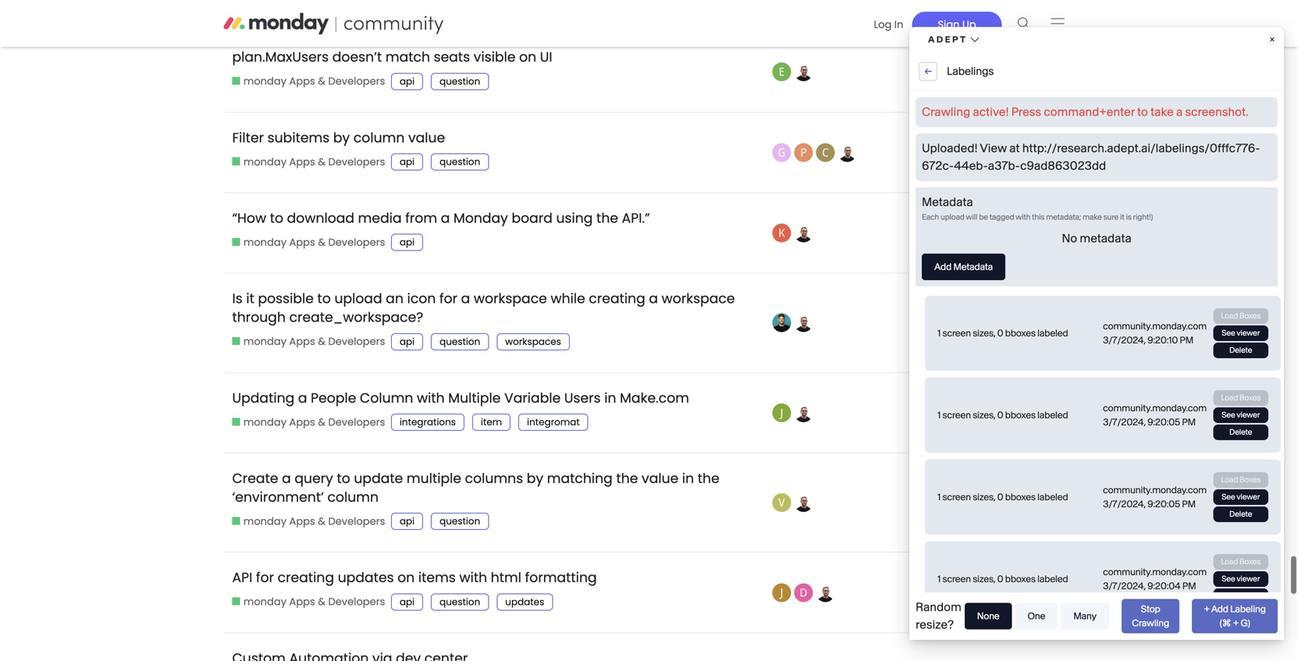 Task type: describe. For each thing, give the bounding box(es) containing it.
integromat
[[527, 412, 580, 425]]

media
[[358, 205, 402, 224]]

2 tags list from the top
[[391, 149, 497, 167]]

api for visible
[[400, 71, 415, 84]]

matching
[[547, 465, 613, 484]]

plan.maxusers doesn't match seats visible on ui link
[[232, 32, 552, 74]]

the for value
[[616, 465, 638, 484]]

sign up
[[938, 17, 976, 31]]

create a query to update multiple columns by matching the value in the 'environment' column link
[[232, 454, 720, 515]]

question for value
[[440, 151, 480, 164]]

cody - frequent poster image
[[816, 139, 835, 158]]

api link for upload
[[391, 329, 423, 346]]

developers for by
[[328, 151, 385, 165]]

monday for api
[[243, 591, 287, 605]]

people
[[311, 385, 356, 403]]

monday apps & developers link for query
[[232, 511, 385, 525]]

is
[[232, 285, 243, 304]]

"how to download media from a monday board using the api."
[[232, 205, 650, 224]]

possible
[[258, 285, 314, 304]]

monday for "how
[[243, 231, 287, 245]]

3 button for "how to download media from a monday board using the api."
[[912, 212, 927, 247]]

matias - most recent poster image for updating a people column with multiple variable users in make.com
[[794, 400, 813, 418]]

api for on
[[400, 592, 415, 604]]

1 workspace from the left
[[474, 285, 547, 304]]

using
[[556, 205, 593, 224]]

gillioz - original poster image
[[773, 220, 791, 238]]

log
[[874, 17, 892, 31]]

apps for possible
[[289, 331, 315, 345]]

pafi - frequent poster image
[[794, 139, 813, 158]]

while
[[551, 285, 585, 304]]

question link for visible
[[431, 69, 489, 86]]

html
[[491, 565, 521, 583]]

monday for plan.maxusers
[[243, 70, 287, 84]]

118
[[971, 221, 986, 237]]

matias - most recent poster image for is it possible to upload an icon for a workspace while creating a workspace through create_workspace?
[[794, 310, 813, 328]]

variable
[[504, 385, 561, 403]]

api link for visible
[[391, 69, 423, 86]]

icon
[[407, 285, 436, 304]]

question link for on
[[431, 590, 489, 607]]

navigation containing log in
[[860, 7, 1075, 40]]

make.com
[[620, 385, 689, 403]]

monday apps & developers for possible
[[243, 331, 385, 345]]

22d for api for creating updates on items with html formatting
[[1028, 580, 1050, 597]]

nick heurter - original poster image
[[773, 310, 791, 328]]

filter subitems by column value
[[232, 124, 445, 143]]

menu image
[[1051, 18, 1065, 29]]

3 button for plan.maxusers doesn't match seats visible on ui
[[912, 51, 927, 86]]

developers for match
[[328, 70, 385, 84]]

1 21d from the top
[[1030, 140, 1048, 157]]

updating a people column with multiple variable users in make.com link
[[232, 373, 689, 415]]

5 button
[[912, 131, 927, 166]]

api for from
[[400, 232, 415, 245]]

tags list for an
[[391, 329, 578, 346]]

monday for filter
[[243, 151, 287, 165]]

d l - frequent poster image
[[794, 579, 813, 598]]

item
[[481, 412, 502, 425]]

workspaces link
[[497, 329, 570, 346]]

apps for match
[[289, 70, 315, 84]]

1 vertical spatial updates
[[505, 592, 544, 604]]

22d for create a query to update multiple columns by matching the value in the 'environment' column
[[1028, 490, 1050, 507]]

api for upload
[[400, 331, 415, 344]]

create_workspace?
[[289, 304, 423, 323]]

search image
[[1018, 18, 1031, 29]]

aidoc - original poster image
[[773, 139, 791, 158]]

sign up button
[[912, 12, 1002, 38]]

is it possible to upload an icon for a workspace while creating a workspace through create_workspace? link
[[232, 274, 735, 335]]

jeffrey polaski - original poster image
[[773, 400, 791, 418]]

98
[[971, 60, 986, 76]]

log in button
[[865, 12, 912, 38]]

monday apps & developers for match
[[243, 70, 385, 84]]

up
[[962, 17, 976, 31]]

ui
[[540, 44, 552, 63]]

117
[[971, 490, 985, 507]]

developers for download
[[328, 231, 385, 245]]

monday apps & developers for query
[[243, 511, 385, 525]]

monday apps & developers for people
[[243, 411, 385, 425]]

api for creating updates on items with html formatting
[[232, 565, 597, 583]]

to for possible
[[317, 285, 331, 304]]

updates link
[[497, 590, 553, 607]]

api for creating updates on items with html formatting link
[[232, 553, 597, 595]]

for inside api for creating updates on items with html formatting link
[[256, 565, 274, 583]]

workspaces
[[505, 331, 561, 344]]

3 for plan.maxusers doesn't match seats visible on ui
[[916, 60, 923, 76]]

api link for value
[[391, 149, 423, 167]]

james - original poster image
[[773, 579, 791, 598]]

in
[[894, 17, 903, 31]]

0 horizontal spatial to
[[270, 205, 283, 224]]

monday apps & developers for creating
[[243, 591, 385, 605]]

1 horizontal spatial with
[[459, 565, 487, 583]]

developers for creating
[[328, 591, 385, 605]]

tags list for on
[[391, 69, 497, 86]]

"how to download media from a monday board using the api." link
[[232, 193, 650, 235]]

monday apps & developers link for creating
[[232, 591, 385, 605]]

column
[[360, 385, 413, 403]]

'environment'
[[232, 484, 324, 503]]

value inside the create a query to update multiple columns by matching the value in the 'environment' column
[[642, 465, 679, 484]]

users
[[564, 385, 601, 403]]

match
[[385, 44, 430, 63]]

integromat link
[[518, 410, 588, 427]]

items
[[418, 565, 456, 583]]

22d link for create a query to update multiple columns by matching the value in the 'environment' column
[[1025, 479, 1054, 519]]

111
[[973, 140, 984, 157]]

create a query to update multiple columns by matching the value in the 'environment' column
[[232, 465, 720, 503]]

columns
[[465, 465, 523, 484]]

question for update
[[440, 511, 480, 524]]

0 vertical spatial by
[[333, 124, 350, 143]]

& for query
[[318, 511, 326, 525]]

integrations
[[400, 412, 456, 425]]

0 vertical spatial value
[[408, 124, 445, 143]]



Task type: locate. For each thing, give the bounding box(es) containing it.
by
[[333, 124, 350, 143], [527, 465, 543, 484]]

monday down plan.maxusers
[[243, 70, 287, 84]]

1 vertical spatial for
[[256, 565, 274, 583]]

4 apps from the top
[[289, 331, 315, 345]]

api up from
[[400, 151, 415, 164]]

monday apps & developers link for people
[[232, 411, 385, 426]]

& for possible
[[318, 331, 326, 345]]

question link
[[431, 69, 489, 86], [431, 149, 489, 167], [431, 329, 489, 346], [431, 509, 489, 526], [431, 590, 489, 607]]

question link down is it possible to upload an icon for a workspace while creating a workspace through create_workspace?
[[431, 329, 489, 346]]

on left 'ui'
[[519, 44, 536, 63]]

matias - most recent poster image right d l - frequent poster icon
[[816, 579, 835, 598]]

2 vertical spatial to
[[337, 465, 350, 484]]

monday apps & developers for by
[[243, 151, 385, 165]]

api link for update
[[391, 509, 423, 526]]

with up the integrations
[[417, 385, 445, 403]]

1 horizontal spatial workspace
[[662, 285, 735, 304]]

developers
[[328, 70, 385, 84], [328, 151, 385, 165], [328, 231, 385, 245], [328, 331, 385, 345], [328, 411, 385, 425], [328, 511, 385, 525], [328, 591, 385, 605]]

1 vertical spatial matias - most recent poster image
[[794, 490, 813, 508]]

for inside is it possible to upload an icon for a workspace while creating a workspace through create_workspace?
[[439, 285, 458, 304]]

0 horizontal spatial for
[[256, 565, 274, 583]]

filter subitems by column value link
[[232, 113, 445, 155]]

21d link right 111
[[1026, 128, 1052, 169]]

7 developers from the top
[[328, 591, 385, 605]]

developers for possible
[[328, 331, 385, 345]]

api."
[[622, 205, 650, 224]]

in inside the create a query to update multiple columns by matching the value in the 'environment' column
[[682, 465, 694, 484]]

matias - most recent poster image right vikas - original poster image
[[794, 490, 813, 508]]

formatting
[[525, 565, 597, 583]]

apps for by
[[289, 151, 315, 165]]

question down the create a query to update multiple columns by matching the value in the 'environment' column
[[440, 511, 480, 524]]

monday down "how
[[243, 231, 287, 245]]

1 vertical spatial in
[[682, 465, 694, 484]]

5 api link from the top
[[391, 509, 423, 526]]

2 22d from the top
[[1028, 580, 1050, 597]]

plan.maxusers
[[232, 44, 329, 63]]

6 & from the top
[[318, 511, 326, 525]]

3 21d link from the top
[[1026, 389, 1052, 429]]

developers down create_workspace?
[[328, 331, 385, 345]]

matias - most recent poster image for plan.maxusers doesn't match seats visible on ui
[[794, 59, 813, 77]]

apps for download
[[289, 231, 315, 245]]

to inside the create a query to update multiple columns by matching the value in the 'environment' column
[[337, 465, 350, 484]]

2 vertical spatial 21d
[[1030, 400, 1048, 417]]

by inside the create a query to update multiple columns by matching the value in the 'environment' column
[[527, 465, 543, 484]]

api link down multiple
[[391, 509, 423, 526]]

monday down 'environment'
[[243, 511, 287, 525]]

monday apps & developers down create_workspace?
[[243, 331, 385, 345]]

api
[[232, 565, 252, 583]]

1 tags list from the top
[[391, 69, 497, 86]]

3 question from the top
[[440, 331, 480, 344]]

with
[[417, 385, 445, 403], [459, 565, 487, 583]]

3
[[916, 60, 923, 76], [916, 221, 923, 237]]

tags list containing integrations
[[391, 410, 596, 427]]

doesn't
[[332, 44, 382, 63]]

22d link for api for creating updates on items with html formatting
[[1025, 569, 1054, 609]]

monday apps & developers link for by
[[232, 151, 385, 165]]

through
[[232, 304, 286, 323]]

monday apps & developers down download
[[243, 231, 385, 245]]

visible
[[474, 44, 516, 63]]

0 vertical spatial in
[[604, 385, 616, 403]]

1 vertical spatial 22d
[[1028, 580, 1050, 597]]

for
[[439, 285, 458, 304], [256, 565, 274, 583]]

1 monday apps & developers link from the top
[[232, 70, 385, 85]]

1 api link from the top
[[391, 69, 423, 86]]

4 monday apps & developers from the top
[[243, 331, 385, 345]]

download
[[287, 205, 354, 224]]

with left html
[[459, 565, 487, 583]]

developers for query
[[328, 511, 385, 525]]

monday apps & developers link for download
[[232, 231, 385, 246]]

& for download
[[318, 231, 326, 245]]

monday apps & developers link down plan.maxusers
[[232, 70, 385, 85]]

7 monday apps & developers from the top
[[243, 591, 385, 605]]

monday apps & developers down subitems
[[243, 151, 385, 165]]

monday for is
[[243, 331, 287, 345]]

monday apps & developers link for possible
[[232, 331, 385, 345]]

5 monday apps & developers link from the top
[[232, 411, 385, 426]]

question for visible
[[440, 71, 480, 84]]

0 horizontal spatial creating
[[278, 565, 334, 583]]

1 vertical spatial on
[[398, 565, 415, 583]]

5
[[916, 140, 924, 157]]

2 21d link from the top
[[1026, 209, 1052, 249]]

1 horizontal spatial by
[[527, 465, 543, 484]]

update
[[354, 465, 403, 484]]

21d link for make.com
[[1026, 389, 1052, 429]]

1 vertical spatial 22d link
[[1025, 569, 1054, 609]]

21d link
[[1026, 128, 1052, 169], [1026, 209, 1052, 249], [1026, 389, 1052, 429]]

1 horizontal spatial for
[[439, 285, 458, 304]]

0 vertical spatial on
[[519, 44, 536, 63]]

3 question link from the top
[[431, 329, 489, 346]]

3 monday apps & developers from the top
[[243, 231, 385, 245]]

0 horizontal spatial on
[[398, 565, 415, 583]]

matias - most recent poster image
[[794, 400, 813, 418], [794, 490, 813, 508], [816, 579, 835, 598]]

22d link right 281
[[1025, 569, 1054, 609]]

5 question link from the top
[[431, 590, 489, 607]]

sign
[[938, 17, 960, 31]]

0 vertical spatial 22d link
[[1025, 479, 1054, 519]]

1 developers from the top
[[328, 70, 385, 84]]

api link down 'api for creating updates on items with html formatting'
[[391, 590, 423, 607]]

1 horizontal spatial updates
[[505, 592, 544, 604]]

monday apps & developers down plan.maxusers
[[243, 70, 385, 84]]

question down items at left bottom
[[440, 592, 480, 604]]

21d for make.com
[[1030, 400, 1048, 417]]

question link for update
[[431, 509, 489, 526]]

monday apps & developers link down api
[[232, 591, 385, 605]]

monday apps & developers link down 'environment'
[[232, 511, 385, 525]]

4 & from the top
[[318, 331, 326, 345]]

question link down the create a query to update multiple columns by matching the value in the 'environment' column
[[431, 509, 489, 526]]

0 vertical spatial 3
[[916, 60, 923, 76]]

developers down doesn't
[[328, 70, 385, 84]]

monday apps & developers link down people in the left of the page
[[232, 411, 385, 426]]

281
[[969, 580, 987, 597]]

question up "how to download media from a monday board using the api."
[[440, 151, 480, 164]]

monday community forum image
[[224, 13, 474, 34]]

6 tags list from the top
[[391, 509, 497, 526]]

2 monday apps & developers from the top
[[243, 151, 385, 165]]

2 api link from the top
[[391, 149, 423, 167]]

api link up from
[[391, 149, 423, 167]]

1 vertical spatial by
[[527, 465, 543, 484]]

monday apps & developers link for match
[[232, 70, 385, 85]]

2 horizontal spatial to
[[337, 465, 350, 484]]

&
[[318, 70, 326, 84], [318, 151, 326, 165], [318, 231, 326, 245], [318, 331, 326, 345], [318, 411, 326, 425], [318, 511, 326, 525], [318, 591, 326, 605]]

matias - most recent poster image for "how to download media from a monday board using the api."
[[794, 220, 813, 238]]

matias - most recent poster image for create a query to update multiple columns by matching the value in the 'environment' column
[[794, 490, 813, 508]]

1 horizontal spatial to
[[317, 285, 331, 304]]

apps
[[289, 70, 315, 84], [289, 151, 315, 165], [289, 231, 315, 245], [289, 331, 315, 345], [289, 411, 315, 425], [289, 511, 315, 525], [289, 591, 315, 605]]

21d right 118
[[1030, 221, 1048, 237]]

matias - most recent poster image right gillioz - original poster icon
[[794, 220, 813, 238]]

upload
[[334, 285, 382, 304]]

1 vertical spatial column
[[327, 484, 379, 503]]

1 vertical spatial to
[[317, 285, 331, 304]]

creating inside is it possible to upload an icon for a workspace while creating a workspace through create_workspace?
[[589, 285, 645, 304]]

2 developers from the top
[[328, 151, 385, 165]]

for right icon
[[439, 285, 458, 304]]

api link for on
[[391, 590, 423, 607]]

1 horizontal spatial value
[[642, 465, 679, 484]]

5 api from the top
[[400, 511, 415, 524]]

monday
[[454, 205, 508, 224]]

question for upload
[[440, 331, 480, 344]]

6 monday apps & developers from the top
[[243, 511, 385, 525]]

1 horizontal spatial on
[[519, 44, 536, 63]]

monday apps & developers down api
[[243, 591, 385, 605]]

0 vertical spatial for
[[439, 285, 458, 304]]

from
[[405, 205, 437, 224]]

0 vertical spatial creating
[[589, 285, 645, 304]]

3 & from the top
[[318, 231, 326, 245]]

1 vertical spatial with
[[459, 565, 487, 583]]

4 question link from the top
[[431, 509, 489, 526]]

21d right 86
[[1030, 400, 1048, 417]]

1 horizontal spatial in
[[682, 465, 694, 484]]

matias - most recent poster image right emil libera - original poster image
[[794, 59, 813, 77]]

column inside the create a query to update multiple columns by matching the value in the 'environment' column
[[327, 484, 379, 503]]

api down multiple
[[400, 511, 415, 524]]

1 21d link from the top
[[1026, 128, 1052, 169]]

matias - most recent poster image right nick heurter - original poster image
[[794, 310, 813, 328]]

22d link right 117
[[1025, 479, 1054, 519]]

api link down an
[[391, 329, 423, 346]]

to
[[270, 205, 283, 224], [317, 285, 331, 304], [337, 465, 350, 484]]

1 vertical spatial 21d
[[1030, 221, 1048, 237]]

7 monday from the top
[[243, 591, 287, 605]]

21d
[[1030, 140, 1048, 157], [1030, 221, 1048, 237], [1030, 400, 1048, 417]]

3 for "how to download media from a monday board using the api."
[[916, 221, 923, 237]]

an
[[386, 285, 404, 304]]

2 monday from the top
[[243, 151, 287, 165]]

vikas - original poster image
[[773, 490, 791, 508]]

22d right 281
[[1028, 580, 1050, 597]]

plan.maxusers doesn't match seats visible on ui
[[232, 44, 552, 63]]

question
[[440, 71, 480, 84], [440, 151, 480, 164], [440, 331, 480, 344], [440, 511, 480, 524], [440, 592, 480, 604]]

the for api."
[[596, 205, 618, 224]]

6 developers from the top
[[328, 511, 385, 525]]

api down 'api for creating updates on items with html formatting'
[[400, 592, 415, 604]]

matias - most recent poster image
[[794, 59, 813, 77], [838, 139, 857, 158], [794, 220, 813, 238], [794, 310, 813, 328]]

the
[[596, 205, 618, 224], [616, 465, 638, 484], [698, 465, 720, 484]]

value
[[408, 124, 445, 143], [642, 465, 679, 484]]

it
[[246, 285, 254, 304]]

0 vertical spatial 3 button
[[912, 51, 927, 86]]

navigation
[[860, 7, 1075, 40]]

to right query
[[337, 465, 350, 484]]

21d right 111
[[1030, 140, 1048, 157]]

3 monday apps & developers link from the top
[[232, 231, 385, 246]]

subitems
[[267, 124, 330, 143]]

0 horizontal spatial updates
[[338, 565, 394, 583]]

a inside the create a query to update multiple columns by matching the value in the 'environment' column
[[282, 465, 291, 484]]

apps for query
[[289, 511, 315, 525]]

4 api from the top
[[400, 331, 415, 344]]

& for match
[[318, 70, 326, 84]]

api link
[[391, 69, 423, 86], [391, 149, 423, 167], [391, 230, 423, 247], [391, 329, 423, 346], [391, 509, 423, 526], [391, 590, 423, 607]]

& for by
[[318, 151, 326, 165]]

21d link right 86
[[1026, 389, 1052, 429]]

4 tags list from the top
[[391, 329, 578, 346]]

seats
[[434, 44, 470, 63]]

column
[[354, 124, 405, 143], [327, 484, 379, 503]]

1 apps from the top
[[289, 70, 315, 84]]

1 api from the top
[[400, 71, 415, 84]]

question link up "how to download media from a monday board using the api."
[[431, 149, 489, 167]]

0 vertical spatial with
[[417, 385, 445, 403]]

item link
[[472, 410, 511, 427]]

creating
[[589, 285, 645, 304], [278, 565, 334, 583]]

1 vertical spatial 21d link
[[1026, 209, 1052, 249]]

2 & from the top
[[318, 151, 326, 165]]

log in
[[874, 17, 903, 31]]

7 monday apps & developers link from the top
[[232, 591, 385, 605]]

creating right while
[[589, 285, 645, 304]]

6 apps from the top
[[289, 511, 315, 525]]

developers down 'api for creating updates on items with html formatting'
[[328, 591, 385, 605]]

1 3 from the top
[[916, 60, 923, 76]]

1 22d from the top
[[1028, 490, 1050, 507]]

a
[[441, 205, 450, 224], [461, 285, 470, 304], [649, 285, 658, 304], [298, 385, 307, 403], [282, 465, 291, 484]]

2 question link from the top
[[431, 149, 489, 167]]

1 22d link from the top
[[1025, 479, 1054, 519]]

1 & from the top
[[318, 70, 326, 84]]

for right api
[[256, 565, 274, 583]]

21d link right 118
[[1026, 209, 1052, 249]]

3 apps from the top
[[289, 231, 315, 245]]

0 vertical spatial 21d
[[1030, 140, 1048, 157]]

integrations link
[[391, 410, 464, 427]]

2 vertical spatial 21d link
[[1026, 389, 1052, 429]]

tags list
[[391, 69, 497, 86], [391, 149, 497, 167], [391, 230, 431, 247], [391, 329, 578, 346], [391, 410, 596, 427], [391, 509, 497, 526], [391, 590, 561, 607]]

1 vertical spatial value
[[642, 465, 679, 484]]

matias - most recent poster image right "jeffrey polaski - original poster" image
[[794, 400, 813, 418]]

monday down updating
[[243, 411, 287, 425]]

monday apps & developers link down possible
[[232, 331, 385, 345]]

tags list for a
[[391, 230, 431, 247]]

0 horizontal spatial workspace
[[474, 285, 547, 304]]

tags list for multiple
[[391, 509, 497, 526]]

3 api link from the top
[[391, 230, 423, 247]]

workspace
[[474, 285, 547, 304], [662, 285, 735, 304]]

3 monday from the top
[[243, 231, 287, 245]]

api down an
[[400, 331, 415, 344]]

multiple
[[407, 465, 461, 484]]

developers down filter subitems by column value at the left top
[[328, 151, 385, 165]]

monday apps & developers
[[243, 70, 385, 84], [243, 151, 385, 165], [243, 231, 385, 245], [243, 331, 385, 345], [243, 411, 385, 425], [243, 511, 385, 525], [243, 591, 385, 605]]

monday apps & developers for download
[[243, 231, 385, 245]]

1 horizontal spatial creating
[[589, 285, 645, 304]]

is it possible to upload an icon for a workspace while creating a workspace through create_workspace?
[[232, 285, 735, 323]]

& for creating
[[318, 591, 326, 605]]

"how
[[232, 205, 266, 224]]

by right subitems
[[333, 124, 350, 143]]

question for on
[[440, 592, 480, 604]]

api down match
[[400, 71, 415, 84]]

3 21d from the top
[[1030, 400, 1048, 417]]

2 3 button from the top
[[912, 212, 927, 247]]

developers down update
[[328, 511, 385, 525]]

3 api from the top
[[400, 232, 415, 245]]

2 3 from the top
[[916, 221, 923, 237]]

6 api from the top
[[400, 592, 415, 604]]

matias - most recent poster image right the cody - frequent poster image
[[838, 139, 857, 158]]

multiple
[[448, 385, 501, 403]]

0 vertical spatial updates
[[338, 565, 394, 583]]

7 & from the top
[[318, 591, 326, 605]]

developers down media
[[328, 231, 385, 245]]

to for query
[[337, 465, 350, 484]]

emil libera - original poster image
[[773, 59, 791, 77]]

1 vertical spatial 3 button
[[912, 212, 927, 247]]

updates down html
[[505, 592, 544, 604]]

filter
[[232, 124, 264, 143]]

4 developers from the top
[[328, 331, 385, 345]]

21d for the
[[1030, 221, 1048, 237]]

2 apps from the top
[[289, 151, 315, 165]]

21d link for the
[[1026, 209, 1052, 249]]

4 api link from the top
[[391, 329, 423, 346]]

apps for people
[[289, 411, 315, 425]]

22d link
[[1025, 479, 1054, 519], [1025, 569, 1054, 609]]

5 monday from the top
[[243, 411, 287, 425]]

api link down match
[[391, 69, 423, 86]]

monday apps & developers link down download
[[232, 231, 385, 246]]

7 apps from the top
[[289, 591, 315, 605]]

0 horizontal spatial value
[[408, 124, 445, 143]]

22d right 117
[[1028, 490, 1050, 507]]

1 vertical spatial creating
[[278, 565, 334, 583]]

7 tags list from the top
[[391, 590, 561, 607]]

86
[[971, 400, 986, 417]]

question link down items at left bottom
[[431, 590, 489, 607]]

on
[[519, 44, 536, 63], [398, 565, 415, 583]]

creating inside api for creating updates on items with html formatting link
[[278, 565, 334, 583]]

monday apps & developers down people in the left of the page
[[243, 411, 385, 425]]

updating a people column with multiple variable users in make.com
[[232, 385, 689, 403]]

on left items at left bottom
[[398, 565, 415, 583]]

2 api from the top
[[400, 151, 415, 164]]

0 horizontal spatial with
[[417, 385, 445, 403]]

monday apps & developers link down subitems
[[232, 151, 385, 165]]

0 horizontal spatial in
[[604, 385, 616, 403]]

to left upload
[[317, 285, 331, 304]]

0 horizontal spatial by
[[333, 124, 350, 143]]

& for people
[[318, 411, 326, 425]]

api down from
[[400, 232, 415, 245]]

1 monday from the top
[[243, 70, 287, 84]]

1 monday apps & developers from the top
[[243, 70, 385, 84]]

create
[[232, 465, 278, 484]]

api link down from
[[391, 230, 423, 247]]

to right "how
[[270, 205, 283, 224]]

api for update
[[400, 511, 415, 524]]

question link for upload
[[431, 329, 489, 346]]

6 monday apps & developers link from the top
[[232, 511, 385, 525]]

monday down through
[[243, 331, 287, 345]]

6 monday from the top
[[243, 511, 287, 525]]

5 & from the top
[[318, 411, 326, 425]]

question down seats
[[440, 71, 480, 84]]

query
[[295, 465, 333, 484]]

board
[[512, 205, 553, 224]]

3 tags list from the top
[[391, 230, 431, 247]]

0 vertical spatial 21d link
[[1026, 128, 1052, 169]]

monday
[[243, 70, 287, 84], [243, 151, 287, 165], [243, 231, 287, 245], [243, 331, 287, 345], [243, 411, 287, 425], [243, 511, 287, 525], [243, 591, 287, 605]]

5 tags list from the top
[[391, 410, 596, 427]]

monday down filter
[[243, 151, 287, 165]]

5 developers from the top
[[328, 411, 385, 425]]

monday apps & developers link
[[232, 70, 385, 85], [232, 151, 385, 165], [232, 231, 385, 246], [232, 331, 385, 345], [232, 411, 385, 426], [232, 511, 385, 525], [232, 591, 385, 605]]

5 question from the top
[[440, 592, 480, 604]]

5 monday apps & developers from the top
[[243, 411, 385, 425]]

1 vertical spatial 3
[[916, 221, 923, 237]]

monday for create
[[243, 511, 287, 525]]

0 vertical spatial matias - most recent poster image
[[794, 400, 813, 418]]

2 22d link from the top
[[1025, 569, 1054, 609]]

apps for creating
[[289, 591, 315, 605]]

api
[[400, 71, 415, 84], [400, 151, 415, 164], [400, 232, 415, 245], [400, 331, 415, 344], [400, 511, 415, 524], [400, 592, 415, 604]]

4 monday apps & developers link from the top
[[232, 331, 385, 345]]

1 3 button from the top
[[912, 51, 927, 86]]

updating
[[232, 385, 295, 403]]

question link for value
[[431, 149, 489, 167]]

api for value
[[400, 151, 415, 164]]

monday for updating
[[243, 411, 287, 425]]

0 vertical spatial column
[[354, 124, 405, 143]]

tags list for multiple
[[391, 410, 596, 427]]

6 api link from the top
[[391, 590, 423, 607]]

by right columns
[[527, 465, 543, 484]]

to inside is it possible to upload an icon for a workspace while creating a workspace through create_workspace?
[[317, 285, 331, 304]]

updates
[[338, 565, 394, 583], [505, 592, 544, 604]]

2 workspace from the left
[[662, 285, 735, 304]]

5 apps from the top
[[289, 411, 315, 425]]

4 monday from the top
[[243, 331, 287, 345]]

monday apps & developers down query
[[243, 511, 385, 525]]

2 21d from the top
[[1030, 221, 1048, 237]]

4 question from the top
[[440, 511, 480, 524]]

developers for people
[[328, 411, 385, 425]]

monday down api
[[243, 591, 287, 605]]

0 vertical spatial 22d
[[1028, 490, 1050, 507]]

updates left items at left bottom
[[338, 565, 394, 583]]

2 vertical spatial matias - most recent poster image
[[816, 579, 835, 598]]

3 developers from the top
[[328, 231, 385, 245]]

1 question from the top
[[440, 71, 480, 84]]

in
[[604, 385, 616, 403], [682, 465, 694, 484]]

question down is it possible to upload an icon for a workspace while creating a workspace through create_workspace?
[[440, 331, 480, 344]]

tags list for items
[[391, 590, 561, 607]]

2 question from the top
[[440, 151, 480, 164]]

api link for from
[[391, 230, 423, 247]]

1 question link from the top
[[431, 69, 489, 86]]

creating right api
[[278, 565, 334, 583]]

developers down people in the left of the page
[[328, 411, 385, 425]]

2 monday apps & developers link from the top
[[232, 151, 385, 165]]

question link down seats
[[431, 69, 489, 86]]

0 vertical spatial to
[[270, 205, 283, 224]]



Task type: vqa. For each thing, say whether or not it's contained in the screenshot.
bottommost 3
yes



